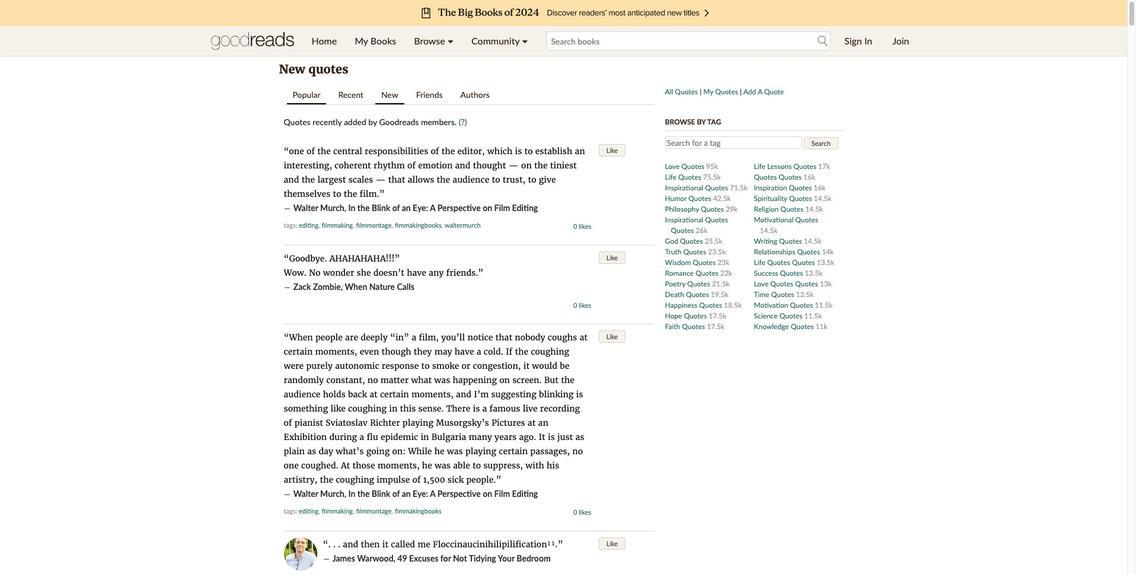 Task type: locate. For each thing, give the bounding box(es) containing it.
1 walter from the top
[[293, 203, 318, 213]]

autonomic
[[335, 361, 379, 371]]

quotes up motivational quotes link
[[781, 204, 804, 213]]

2 0 likes link from the top
[[574, 301, 591, 309]]

eye: inside "one of the central responsibilities of the editor, which is to establish an interesting, coherent rhythm of emotion and thought — on the tiniest and the largest scales — that allows the audience to trust, to give themselves to the film." ― walter murch, in the blink of an eye: a perspective on film editing
[[413, 203, 428, 213]]

2 like link from the top
[[599, 251, 626, 264]]

0 vertical spatial film
[[494, 203, 510, 213]]

it right then
[[382, 539, 389, 550]]

in left "this"
[[389, 403, 398, 414]]

even
[[360, 346, 379, 357]]

life inside love quotes 95k life quotes 75.5k inspirational quotes 71.5k humor quotes 42.5k philosophy quotes 29k
[[665, 172, 677, 181]]

0 likes link for "one of the central responsibilities of the editor, which is to establish an interesting, coherent rhythm of emotion and thought — on the tiniest and the largest scales — that allows the audience to trust, to give themselves to the film."
[[574, 222, 591, 230]]

None submit
[[804, 137, 839, 149]]

▾ inside "dropdown button"
[[448, 35, 454, 46]]

14.5k up motivational quotes link
[[806, 204, 823, 213]]

moments,
[[315, 346, 357, 357], [412, 389, 454, 400], [378, 460, 420, 471]]

nobody
[[515, 332, 545, 343]]

2 tags: from the top
[[284, 507, 297, 515]]

2 filmmaking from the top
[[322, 507, 353, 515]]

relationships
[[754, 247, 796, 256]]

quotes up life quotes link
[[682, 162, 705, 171]]

1 vertical spatial editing
[[299, 507, 319, 515]]

1 vertical spatial was
[[447, 446, 463, 457]]

editing link down artistry,
[[299, 507, 319, 515]]

themselves
[[284, 189, 331, 199]]

0 vertical spatial it
[[524, 361, 530, 371]]

perspective up waltermurch
[[438, 203, 481, 213]]

― inside "goodbye. ahahahaha!!!" wow. no wonder she doesn't have any friends." ― zack zombie, when nature calls
[[284, 282, 291, 292]]

at
[[580, 332, 588, 343], [370, 389, 378, 400], [528, 418, 536, 428]]

1 vertical spatial walter
[[293, 489, 318, 499]]

certain
[[284, 346, 313, 357], [380, 389, 409, 400], [499, 446, 528, 457]]

2 vertical spatial certain
[[499, 446, 528, 457]]

romance
[[665, 268, 694, 277]]

in the blink of an eye: a perspective on film editing link for film
[[348, 203, 538, 213]]

1 vertical spatial editing link
[[299, 507, 319, 515]]

certain down years
[[499, 446, 528, 457]]

a
[[412, 332, 416, 343], [477, 346, 481, 357], [482, 403, 487, 414], [360, 432, 364, 442]]

blink down impulse
[[372, 489, 390, 499]]

0 vertical spatial 13.5k
[[817, 258, 835, 267]]

have inside "goodbye. ahahahaha!!!" wow. no wonder she doesn't have any friends." ― zack zombie, when nature calls
[[407, 267, 426, 278]]

browse right books
[[414, 35, 445, 46]]

1 vertical spatial certain
[[380, 389, 409, 400]]

it inside "when people are deeply "in" a film, you'll notice that nobody coughs at certain moments, even though they may have a cold. if the coughing were purely autonomic response to smoke or congestion, it would be randomly constant, no matter what was happening on screen. but the audience holds back at certain moments, and i'm suggesting blinking is something like coughing in this sense. there is a famous live recording of pianist sviatoslav richter playing musorgsky's pictures at an exhibition during a flu epidemic in bulgaria many years ago. it is just as plain as day what's going on: while he was playing certain passages, no one coughed. at those moments, he was able to suppress, with his artistry, the coughing impulse of 1,500 sick people." ― walter murch, in the blink of an eye: a perspective on film editing
[[524, 361, 530, 371]]

1 filmmontage link from the top
[[356, 221, 392, 229]]

0 vertical spatial playing
[[403, 418, 434, 428]]

0 vertical spatial filmmontage
[[356, 221, 392, 229]]

▾ inside popup button
[[522, 35, 528, 46]]

menu
[[303, 26, 537, 56]]

2 perspective from the top
[[438, 489, 481, 499]]

quotes down success quotes "link"
[[771, 279, 794, 288]]

42.5k
[[713, 194, 731, 203]]

1 horizontal spatial it
[[524, 361, 530, 371]]

2 inspirational from the top
[[665, 215, 704, 224]]

1 vertical spatial in
[[348, 203, 356, 213]]

at right coughs
[[580, 332, 588, 343]]

2 murch, from the top
[[320, 489, 346, 499]]

1 vertical spatial 17.5k
[[707, 322, 725, 331]]

fimmakingbooks for tags: editing , filmmaking , filmmontage , fimmakingbooks
[[395, 507, 442, 515]]

0 vertical spatial fimmakingbooks link
[[395, 221, 442, 229]]

one
[[284, 460, 299, 471]]

0 vertical spatial 0
[[574, 222, 577, 230]]

to up — on
[[525, 146, 533, 157]]

3 like from the top
[[607, 333, 618, 340]]

0 horizontal spatial |
[[700, 87, 702, 96]]

to down they
[[421, 361, 430, 371]]

1 vertical spatial fimmakingbooks
[[395, 507, 442, 515]]

0 vertical spatial editing link
[[299, 221, 319, 229]]

hope
[[665, 311, 682, 320]]

filmmaking link for "one of the central responsibilities of the editor, which is to establish an interesting, coherent rhythm of emotion and thought — on the tiniest and the largest scales — that allows the audience to trust, to give themselves to the film."
[[322, 221, 353, 229]]

in right sign
[[865, 35, 873, 46]]

17.5k
[[709, 311, 727, 320], [707, 322, 725, 331]]

filmmaking for tags: editing , filmmaking , filmmontage , fimmakingbooks , waltermurch
[[322, 221, 353, 229]]

0 vertical spatial likes
[[579, 222, 591, 230]]

a inside "when people are deeply "in" a film, you'll notice that nobody coughs at certain moments, even though they may have a cold. if the coughing were purely autonomic response to smoke or congestion, it would be randomly constant, no matter what was happening on screen. but the audience holds back at certain moments, and i'm suggesting blinking is something like coughing in this sense. there is a famous live recording of pianist sviatoslav richter playing musorgsky's pictures at an exhibition during a flu epidemic in bulgaria many years ago. it is just as plain as day what's going on: while he was playing certain passages, no one coughed. at those moments, he was able to suppress, with his artistry, the coughing impulse of 1,500 sick people." ― walter murch, in the blink of an eye: a perspective on film editing
[[430, 489, 436, 499]]

1 fimmakingbooks link from the top
[[395, 221, 442, 229]]

responsibilities
[[365, 146, 428, 157]]

1 editing from the top
[[512, 203, 538, 213]]

2 filmmontage from the top
[[356, 507, 392, 515]]

― down ".
[[323, 553, 330, 564]]

19.5k
[[711, 290, 729, 299]]

audience inside "when people are deeply "in" a film, you'll notice that nobody coughs at certain moments, even though they may have a cold. if the coughing were purely autonomic response to smoke or congestion, it would be randomly constant, no matter what was happening on screen. but the audience holds back at certain moments, and i'm suggesting blinking is something like coughing in this sense. there is a famous live recording of pianist sviatoslav richter playing musorgsky's pictures at an exhibition during a flu epidemic in bulgaria many years ago. it is just as plain as day what's going on: while he was playing certain passages, no one coughed. at those moments, he was able to suppress, with his artistry, the coughing impulse of 1,500 sick people." ― walter murch, in the blink of an eye: a perspective on film editing
[[284, 389, 321, 400]]

inspirational down life quotes link
[[665, 183, 704, 192]]

of left 1,500
[[412, 474, 421, 485]]

0 horizontal spatial audience
[[284, 389, 321, 400]]

filmmontage link up then
[[356, 507, 392, 515]]

quotes up god quotes link
[[671, 226, 694, 235]]

new up popular
[[279, 62, 305, 77]]

2 editing from the top
[[299, 507, 319, 515]]

audience down thought on the top left of page
[[453, 174, 489, 185]]

2 vertical spatial was
[[435, 460, 451, 471]]

blink inside "one of the central responsibilities of the editor, which is to establish an interesting, coherent rhythm of emotion and thought — on the tiniest and the largest scales — that allows the audience to trust, to give themselves to the film." ― walter murch, in the blink of an eye: a perspective on film editing
[[372, 203, 390, 213]]

quotes up spirituality quotes link
[[789, 183, 812, 192]]

1 ▾ from the left
[[448, 35, 454, 46]]

0 vertical spatial love
[[665, 162, 680, 171]]

1 vertical spatial 0 likes link
[[574, 301, 591, 309]]

1 vertical spatial browse
[[665, 117, 695, 126]]

3 0 likes from the top
[[574, 508, 591, 516]]

happiness quotes link
[[665, 300, 724, 309]]

he down bulgaria
[[435, 446, 445, 457]]

recent
[[338, 90, 364, 100]]

0 vertical spatial browse
[[414, 35, 445, 46]]

1 0 likes link from the top
[[574, 222, 591, 230]]

1 vertical spatial as
[[307, 446, 316, 457]]

0 horizontal spatial no
[[368, 375, 378, 386]]

home link
[[303, 26, 346, 56]]

1 fimmakingbooks from the top
[[395, 221, 442, 229]]

sense.
[[418, 403, 444, 414]]

a right add
[[758, 87, 763, 96]]

editing inside "one of the central responsibilities of the editor, which is to establish an interesting, coherent rhythm of emotion and thought — on the tiniest and the largest scales — that allows the audience to trust, to give themselves to the film." ― walter murch, in the blink of an eye: a perspective on film editing
[[512, 203, 538, 213]]

murch,
[[320, 203, 346, 213], [320, 489, 346, 499]]

waltermurch link
[[445, 221, 481, 229]]

0 vertical spatial no
[[368, 375, 378, 386]]

perspective inside "when people are deeply "in" a film, you'll notice that nobody coughs at certain moments, even though they may have a cold. if the coughing were purely autonomic response to smoke or congestion, it would be randomly constant, no matter what was happening on screen. but the audience holds back at certain moments, and i'm suggesting blinking is something like coughing in this sense. there is a famous live recording of pianist sviatoslav richter playing musorgsky's pictures at an exhibition during a flu epidemic in bulgaria many years ago. it is just as plain as day what's going on: while he was playing certain passages, no one coughed. at those moments, he was able to suppress, with his artistry, the coughing impulse of 1,500 sick people." ― walter murch, in the blink of an eye: a perspective on film editing
[[438, 489, 481, 499]]

2 film from the top
[[494, 489, 510, 499]]

like
[[607, 146, 618, 154], [607, 254, 618, 262], [607, 333, 618, 340], [607, 540, 618, 547]]

0 horizontal spatial it
[[382, 539, 389, 550]]

life left lessons
[[754, 162, 766, 171]]

2 in the blink of an eye: a perspective on film editing link from the top
[[348, 489, 538, 499]]

0 vertical spatial fimmakingbooks
[[395, 221, 442, 229]]

14.5k up writing in the right top of the page
[[760, 226, 778, 235]]

filmmaking up ".
[[322, 507, 353, 515]]

poetry quotes link
[[665, 279, 712, 288]]

1 horizontal spatial in
[[421, 432, 429, 442]]

1 vertical spatial have
[[455, 346, 474, 357]]

1 filmmaking link from the top
[[322, 221, 353, 229]]

Search books text field
[[546, 31, 831, 50]]

quotes right all
[[675, 87, 698, 96]]

back
[[348, 389, 367, 400]]

eye: down 1,500
[[413, 489, 428, 499]]

1 horizontal spatial he
[[435, 446, 445, 457]]

filmmaking
[[322, 221, 353, 229], [322, 507, 353, 515]]

quotes up motivation quotes link
[[771, 290, 794, 299]]

filmmontage for tags: editing , filmmaking , filmmontage , fimmakingbooks
[[356, 507, 392, 515]]

tags: for tags: editing , filmmaking , filmmontage , fimmakingbooks , waltermurch
[[284, 221, 297, 229]]

0 horizontal spatial .
[[333, 539, 336, 550]]

editing inside "when people are deeply "in" a film, you'll notice that nobody coughs at certain moments, even though they may have a cold. if the coughing were purely autonomic response to smoke or congestion, it would be randomly constant, no matter what was happening on screen. but the audience holds back at certain moments, and i'm suggesting blinking is something like coughing in this sense. there is a famous live recording of pianist sviatoslav richter playing musorgsky's pictures at an exhibition during a flu epidemic in bulgaria many years ago. it is just as plain as day what's going on: while he was playing certain passages, no one coughed. at those moments, he was able to suppress, with his artistry, the coughing impulse of 1,500 sick people." ― walter murch, in the blink of an eye: a perspective on film editing
[[512, 489, 538, 499]]

0 vertical spatial at
[[580, 332, 588, 343]]

hope quotes link
[[665, 311, 709, 320]]

0 vertical spatial filmmaking
[[322, 221, 353, 229]]

blink inside "when people are deeply "in" a film, you'll notice that nobody coughs at certain moments, even though they may have a cold. if the coughing were purely autonomic response to smoke or congestion, it would be randomly constant, no matter what was happening on screen. but the audience holds back at certain moments, and i'm suggesting blinking is something like coughing in this sense. there is a famous live recording of pianist sviatoslav richter playing musorgsky's pictures at an exhibition during a flu epidemic in bulgaria many years ago. it is just as plain as day what's going on: while he was playing certain passages, no one coughed. at those moments, he was able to suppress, with his artistry, the coughing impulse of 1,500 sick people." ― walter murch, in the blink of an eye: a perspective on film editing
[[372, 489, 390, 499]]

2 fimmakingbooks from the top
[[395, 507, 442, 515]]

the down scales
[[344, 189, 357, 199]]

1 vertical spatial murch,
[[320, 489, 346, 499]]

0 vertical spatial perspective
[[438, 203, 481, 213]]

walter down themselves
[[293, 203, 318, 213]]

at down live
[[528, 418, 536, 428]]

1 horizontal spatial no
[[573, 446, 583, 457]]

blink
[[372, 203, 390, 213], [372, 489, 390, 499]]

2 editing from the top
[[512, 489, 538, 499]]

fimmakingbooks link left waltermurch link on the left of the page
[[395, 221, 442, 229]]

tags: down artistry,
[[284, 507, 297, 515]]

0 vertical spatial in the blink of an eye: a perspective on film editing link
[[348, 203, 538, 213]]

1 blink from the top
[[372, 203, 390, 213]]

0 vertical spatial my
[[355, 35, 368, 46]]

1 like from the top
[[607, 146, 618, 154]]

0 vertical spatial 0 likes
[[574, 222, 591, 230]]

1 vertical spatial 0
[[574, 301, 577, 309]]

2 blink from the top
[[372, 489, 390, 499]]

browse ▾ button
[[405, 26, 463, 56]]

moments, up sense.
[[412, 389, 454, 400]]

success
[[754, 268, 779, 277]]

quotes up "love quotes quotes" "link" at the right of the page
[[780, 268, 803, 277]]

my right the all quotes "link" at the top
[[704, 87, 714, 96]]

1 vertical spatial filmmontage
[[356, 507, 392, 515]]

life up success
[[754, 258, 766, 267]]

inspiration quotes link
[[754, 183, 814, 192]]

in the blink of an eye: a perspective on film editing link
[[348, 203, 538, 213], [348, 489, 538, 499]]

friends."
[[446, 267, 484, 278]]

1 horizontal spatial new
[[381, 90, 398, 100]]

1 vertical spatial in
[[421, 432, 429, 442]]

an
[[575, 146, 585, 157], [402, 203, 411, 213], [538, 418, 549, 428], [402, 489, 411, 499]]

perspective inside "one of the central responsibilities of the editor, which is to establish an interesting, coherent rhythm of emotion and thought — on the tiniest and the largest scales — that allows the audience to trust, to give themselves to the film." ― walter murch, in the blink of an eye: a perspective on film editing
[[438, 203, 481, 213]]

life quotes quotes link
[[754, 258, 817, 267]]

of up interesting,
[[307, 146, 315, 157]]

0 vertical spatial filmmontage link
[[356, 221, 392, 229]]

god quotes link
[[665, 236, 705, 245]]

1 vertical spatial at
[[370, 389, 378, 400]]

1 eye: from the top
[[413, 203, 428, 213]]

ago.
[[519, 432, 536, 442]]

on down people."
[[483, 489, 492, 499]]

".
[[323, 539, 331, 550]]

1 vertical spatial film
[[494, 489, 510, 499]]

murch, down at
[[320, 489, 346, 499]]

of
[[307, 146, 315, 157], [431, 146, 439, 157], [407, 160, 416, 171], [392, 203, 400, 213], [284, 418, 292, 428], [412, 474, 421, 485], [392, 489, 400, 499]]

filmmontage link for a
[[356, 221, 392, 229]]

0 vertical spatial 11.5k
[[815, 300, 833, 309]]

nature
[[369, 282, 395, 292]]

― left zack
[[284, 282, 291, 292]]

2 walter from the top
[[293, 489, 318, 499]]

fimmakingbooks up me
[[395, 507, 442, 515]]

my books link
[[346, 26, 405, 56]]

then
[[361, 539, 380, 550]]

1 editing link from the top
[[299, 221, 319, 229]]

13.5k down 14k
[[817, 258, 835, 267]]

0 vertical spatial editing
[[299, 221, 319, 229]]

1 vertical spatial he
[[422, 460, 432, 471]]

tags: for tags: editing , filmmaking , filmmontage , fimmakingbooks
[[284, 507, 297, 515]]

is down i'm
[[473, 403, 480, 414]]

would
[[532, 361, 558, 371]]

tidying
[[469, 553, 496, 563]]

sviatoslav
[[326, 418, 368, 428]]

audience down randomly
[[284, 389, 321, 400]]

0 vertical spatial inspirational
[[665, 183, 704, 192]]

1 tags: from the top
[[284, 221, 297, 229]]

0 vertical spatial coughing
[[531, 346, 569, 357]]

like link for "one of the central responsibilities of the editor, which is to establish an interesting, coherent rhythm of emotion and thought — on the tiniest and the largest scales — that allows the audience to trust, to give themselves to the film."
[[599, 144, 626, 157]]

of up emotion
[[431, 146, 439, 157]]

2 like from the top
[[607, 254, 618, 262]]

my left books
[[355, 35, 368, 46]]

richter
[[370, 418, 400, 428]]

editing down with
[[512, 489, 538, 499]]

blink down film."
[[372, 203, 390, 213]]

if
[[506, 346, 513, 357]]

0 vertical spatial in
[[389, 403, 398, 414]]

0 likes for "one of the central responsibilities of the editor, which is to establish an interesting, coherent rhythm of emotion and thought — on the tiniest and the largest scales — that allows the audience to trust, to give themselves to the film."
[[574, 222, 591, 230]]

2 editing link from the top
[[299, 507, 319, 515]]

2 fimmakingbooks link from the top
[[395, 507, 442, 515]]

2 vertical spatial life
[[754, 258, 766, 267]]

browse
[[414, 35, 445, 46], [665, 117, 695, 126]]

0 vertical spatial he
[[435, 446, 445, 457]]

1 horizontal spatial .
[[338, 539, 341, 550]]

1 vertical spatial fimmakingbooks link
[[395, 507, 442, 515]]

browse inside "dropdown button"
[[414, 35, 445, 46]]

community
[[472, 35, 520, 46]]

0 horizontal spatial at
[[370, 389, 378, 400]]

playing down many
[[466, 446, 496, 457]]

it
[[524, 361, 530, 371], [382, 539, 389, 550]]

2 filmmontage link from the top
[[356, 507, 392, 515]]

james
[[333, 553, 355, 563]]

1 vertical spatial 16k
[[814, 183, 826, 192]]

editing
[[299, 221, 319, 229], [299, 507, 319, 515]]

like for "goodbye. ahahahaha!!!"
[[607, 254, 618, 262]]

1 horizontal spatial playing
[[466, 446, 496, 457]]

▾
[[448, 35, 454, 46], [522, 35, 528, 46]]

1 like link from the top
[[599, 144, 626, 157]]

fimmakingbooks link for back
[[395, 507, 442, 515]]

0 likes link
[[574, 222, 591, 230], [574, 301, 591, 309], [574, 508, 591, 516]]

suppress,
[[484, 460, 523, 471]]

on down thought on the top left of page
[[483, 203, 492, 213]]

0 horizontal spatial love
[[665, 162, 680, 171]]

james warwood image
[[284, 537, 317, 571]]

pianist
[[295, 418, 323, 428]]

quotes down love quotes link
[[678, 172, 701, 181]]

cold.
[[484, 346, 503, 357]]

life lessons quotes link
[[754, 162, 818, 171]]

coughing
[[531, 346, 569, 357], [348, 403, 387, 414], [336, 474, 374, 485]]

0 vertical spatial as
[[576, 432, 585, 442]]

1 film from the top
[[494, 203, 510, 213]]

inspirational inside love quotes 95k life quotes 75.5k inspirational quotes 71.5k humor quotes 42.5k philosophy quotes 29k
[[665, 183, 704, 192]]

1 horizontal spatial audience
[[453, 174, 489, 185]]

0 horizontal spatial playing
[[403, 418, 434, 428]]

film down trust,
[[494, 203, 510, 213]]

0 vertical spatial murch,
[[320, 203, 346, 213]]

1 horizontal spatial love
[[754, 279, 769, 288]]

3 like link from the top
[[599, 330, 626, 343]]

2 horizontal spatial certain
[[499, 446, 528, 457]]

moments, down "on:" at the left of page
[[378, 460, 420, 471]]

certain down matter
[[380, 389, 409, 400]]

0 vertical spatial walter
[[293, 203, 318, 213]]

1 vertical spatial perspective
[[438, 489, 481, 499]]

and inside "". . . and then it called me floccinaucinihilipilification¹¹." ― james warwood, 49 excuses for not tidying your bedroom"
[[343, 539, 358, 550]]

eye: down the allows
[[413, 203, 428, 213]]

it inside "". . . and then it called me floccinaucinihilipilification¹¹." ― james warwood, 49 excuses for not tidying your bedroom"
[[382, 539, 389, 550]]

religion
[[754, 204, 779, 213]]

writing
[[754, 236, 778, 245]]

17k
[[818, 162, 830, 171]]

at right back
[[370, 389, 378, 400]]

editing for tags: editing , filmmaking , filmmontage , fimmakingbooks , waltermurch
[[299, 221, 319, 229]]

and up there in the left of the page
[[456, 389, 472, 400]]

deeply
[[361, 332, 388, 343]]

1 horizontal spatial at
[[528, 418, 536, 428]]

filmmaking link for "when people are deeply "in" a film, you'll notice that nobody coughs at certain moments, even though they may have a cold. if the coughing were purely autonomic response to smoke or congestion, it would be randomly constant, no matter what was happening on screen. but the audience holds back at certain moments, and i'm suggesting blinking is something like coughing in this sense. there is a famous live recording of pianist sviatoslav richter playing musorgsky's pictures at an exhibition during a flu epidemic in bulgaria many years ago. it is just as plain as day what's going on: while he was playing certain passages, no one coughed. at those moments, he was able to suppress, with his artistry, the coughing impulse of 1,500 sick people."
[[322, 507, 353, 515]]

0 vertical spatial tags:
[[284, 221, 297, 229]]

truth quotes link
[[665, 247, 708, 256]]

death quotes link
[[665, 290, 711, 299]]

2 vertical spatial 0
[[574, 508, 577, 516]]

3 0 likes link from the top
[[574, 508, 591, 516]]

1 perspective from the top
[[438, 203, 481, 213]]

1 vertical spatial 13.5k
[[805, 268, 823, 277]]

1 0 from the top
[[574, 222, 577, 230]]

1 editing from the top
[[299, 221, 319, 229]]

2 eye: from the top
[[413, 489, 428, 499]]

0 vertical spatial blink
[[372, 203, 390, 213]]

1 filmmaking from the top
[[322, 221, 353, 229]]

0 vertical spatial 16k
[[804, 172, 816, 181]]

likes for "when people are deeply "in" a film, you'll notice that nobody coughs at certain moments, even though they may have a cold. if the coughing were purely autonomic response to smoke or congestion, it would be randomly constant, no matter what was happening on screen. but the audience holds back at certain moments, and i'm suggesting blinking is something like coughing in this sense. there is a famous live recording of pianist sviatoslav richter playing musorgsky's pictures at an exhibition during a flu epidemic in bulgaria many years ago. it is just as plain as day what's going on: while he was playing certain passages, no one coughed. at those moments, he was able to suppress, with his artistry, the coughing impulse of 1,500 sick people."
[[579, 508, 591, 516]]

16k down 17k
[[814, 183, 826, 192]]

3 likes from the top
[[579, 508, 591, 516]]

0 horizontal spatial certain
[[284, 346, 313, 357]]

in
[[389, 403, 398, 414], [421, 432, 429, 442]]

". . . and then it called me floccinaucinihilipilification¹¹." ― james warwood, 49 excuses for not tidying your bedroom
[[323, 539, 563, 564]]

my
[[355, 35, 368, 46], [704, 87, 714, 96]]

3 0 from the top
[[574, 508, 577, 516]]

perspective down 'sick'
[[438, 489, 481, 499]]

1 . from the left
[[333, 539, 336, 550]]

2 ▾ from the left
[[522, 35, 528, 46]]

1 murch, from the top
[[320, 203, 346, 213]]

0 vertical spatial have
[[407, 267, 426, 278]]

life
[[754, 162, 766, 171], [665, 172, 677, 181], [754, 258, 766, 267]]

tiniest
[[550, 160, 577, 171]]

a right ""in"" at the bottom
[[412, 332, 416, 343]]

playing
[[403, 418, 434, 428], [466, 446, 496, 457]]

1 vertical spatial filmmaking link
[[322, 507, 353, 515]]

0 horizontal spatial ▾
[[448, 35, 454, 46]]

menu containing home
[[303, 26, 537, 56]]

the
[[317, 146, 331, 157], [442, 146, 455, 157], [534, 160, 548, 171], [302, 174, 315, 185], [437, 174, 450, 185], [344, 189, 357, 199], [358, 203, 370, 213], [515, 346, 528, 357], [561, 375, 575, 386], [320, 474, 333, 485], [358, 489, 370, 499]]

was up 1,500
[[435, 460, 451, 471]]

1 inspirational from the top
[[665, 183, 704, 192]]

1 likes from the top
[[579, 222, 591, 230]]

eye: inside "when people are deeply "in" a film, you'll notice that nobody coughs at certain moments, even though they may have a cold. if the coughing were purely autonomic response to smoke or congestion, it would be randomly constant, no matter what was happening on screen. but the audience holds back at certain moments, and i'm suggesting blinking is something like coughing in this sense. there is a famous live recording of pianist sviatoslav richter playing musorgsky's pictures at an exhibition during a flu epidemic in bulgaria many years ago. it is just as plain as day what's going on: while he was playing certain passages, no one coughed. at those moments, he was able to suppress, with his artistry, the coughing impulse of 1,500 sick people." ― walter murch, in the blink of an eye: a perspective on film editing
[[413, 489, 428, 499]]

2 vertical spatial a
[[430, 489, 436, 499]]

love up life quotes link
[[665, 162, 680, 171]]

1 vertical spatial eye:
[[413, 489, 428, 499]]

likes for "one of the central responsibilities of the editor, which is to establish an interesting, coherent rhythm of emotion and thought — on the tiniest and the largest scales — that allows the audience to trust, to give themselves to the film."
[[579, 222, 591, 230]]

editing down artistry,
[[299, 507, 319, 515]]

browse left by
[[665, 117, 695, 126]]

0 vertical spatial moments,
[[315, 346, 357, 357]]

2 filmmaking link from the top
[[322, 507, 353, 515]]

filmmaking for tags: editing , filmmaking , filmmontage , fimmakingbooks
[[322, 507, 353, 515]]

2 vertical spatial on
[[483, 489, 492, 499]]

murch, inside "one of the central responsibilities of the editor, which is to establish an interesting, coherent rhythm of emotion and thought — on the tiniest and the largest scales — that allows the audience to trust, to give themselves to the film." ― walter murch, in the blink of an eye: a perspective on film editing
[[320, 203, 346, 213]]

in up tags: editing , filmmaking , filmmontage , fimmakingbooks
[[348, 489, 356, 499]]

2 vertical spatial coughing
[[336, 474, 374, 485]]

▾ right community
[[522, 35, 528, 46]]

2 | from the left
[[740, 87, 742, 96]]

life lessons quotes 17k quotes quotes 16k inspiration quotes 16k spirituality quotes 14.5k religion quotes 14.5k motivational quotes 14.5k writing quotes 14.5k relationships quotes 14k life quotes quotes 13.5k success quotes 13.5k love quotes quotes 13k time quotes 12.5k motivation quotes 11.5k science quotes 11.5k knowledge quotes 11k
[[754, 162, 835, 331]]

walter inside "when people are deeply "in" a film, you'll notice that nobody coughs at certain moments, even though they may have a cold. if the coughing were purely autonomic response to smoke or congestion, it would be randomly constant, no matter what was happening on screen. but the audience holds back at certain moments, and i'm suggesting blinking is something like coughing in this sense. there is a famous live recording of pianist sviatoslav richter playing musorgsky's pictures at an exhibition during a flu epidemic in bulgaria many years ago. it is just as plain as day what's going on: while he was playing certain passages, no one coughed. at those moments, he was able to suppress, with his artistry, the coughing impulse of 1,500 sick people." ― walter murch, in the blink of an eye: a perspective on film editing
[[293, 489, 318, 499]]

philosophy
[[665, 204, 699, 213]]

day
[[319, 446, 333, 457]]

no
[[368, 375, 378, 386], [573, 446, 583, 457]]

time
[[754, 290, 770, 299]]

0 vertical spatial certain
[[284, 346, 313, 357]]

there
[[446, 403, 470, 414]]

1 vertical spatial inspirational
[[665, 215, 704, 224]]

new for new quotes
[[279, 62, 305, 77]]

community ▾ button
[[463, 26, 537, 56]]

2 vertical spatial 0 likes
[[574, 508, 591, 516]]

― down themselves
[[284, 203, 291, 214]]

filmmontage link down film."
[[356, 221, 392, 229]]

2 vertical spatial moments,
[[378, 460, 420, 471]]

on inside "one of the central responsibilities of the editor, which is to establish an interesting, coherent rhythm of emotion and thought — on the tiniest and the largest scales — that allows the audience to trust, to give themselves to the film." ― walter murch, in the blink of an eye: a perspective on film editing
[[483, 203, 492, 213]]

0 vertical spatial on
[[483, 203, 492, 213]]

quotes down 29k
[[705, 215, 728, 224]]

recent link
[[332, 87, 369, 103]]

community ▾
[[472, 35, 528, 46]]

| right the all quotes "link" at the top
[[700, 87, 702, 96]]

1 0 likes from the top
[[574, 222, 591, 230]]

1 in the blink of an eye: a perspective on film editing link from the top
[[348, 203, 538, 213]]

1 filmmontage from the top
[[356, 221, 392, 229]]

14.5k
[[814, 194, 832, 203], [806, 204, 823, 213], [760, 226, 778, 235], [804, 236, 822, 245]]

love up time
[[754, 279, 769, 288]]



Task type: vqa. For each thing, say whether or not it's contained in the screenshot.


Task type: describe. For each thing, give the bounding box(es) containing it.
(?) link
[[459, 117, 467, 127]]

quotes up wisdom quotes link
[[683, 247, 706, 256]]

quotes down life lessons quotes link
[[779, 172, 802, 181]]

the down emotion
[[437, 174, 450, 185]]

film inside "when people are deeply "in" a film, you'll notice that nobody coughs at certain moments, even though they may have a cold. if the coughing were purely autonomic response to smoke or congestion, it would be randomly constant, no matter what was happening on screen. but the audience holds back at certain moments, and i'm suggesting blinking is something like coughing in this sense. there is a famous live recording of pianist sviatoslav richter playing musorgsky's pictures at an exhibition during a flu epidemic in bulgaria many years ago. it is just as plain as day what's going on: while he was playing certain passages, no one coughed. at those moments, he was able to suppress, with his artistry, the coughing impulse of 1,500 sick people." ― walter murch, in the blink of an eye: a perspective on film editing
[[494, 489, 510, 499]]

2 vertical spatial at
[[528, 418, 536, 428]]

quotes up success quotes "link"
[[767, 258, 790, 267]]

recently
[[313, 117, 342, 127]]

0 likes link for "when people are deeply "in" a film, you'll notice that nobody coughs at certain moments, even though they may have a cold. if the coughing were purely autonomic response to smoke or congestion, it would be randomly constant, no matter what was happening on screen. but the audience holds back at certain moments, and i'm suggesting blinking is something like coughing in this sense. there is a famous live recording of pianist sviatoslav richter playing musorgsky's pictures at an exhibition during a flu epidemic in bulgaria many years ago. it is just as plain as day what's going on: while he was playing certain passages, no one coughed. at those moments, he was able to suppress, with his artistry, the coughing impulse of 1,500 sick people."
[[574, 508, 591, 516]]

quotes down 'popular' link at the top
[[284, 117, 311, 127]]

of left pianist
[[284, 418, 292, 428]]

sign in
[[845, 35, 873, 46]]

new for new
[[381, 90, 398, 100]]

a down i'm
[[482, 403, 487, 414]]

25.5k
[[705, 236, 723, 245]]

of down impulse
[[392, 489, 400, 499]]

your
[[498, 553, 515, 563]]

rhythm
[[374, 160, 405, 171]]

in inside "one of the central responsibilities of the editor, which is to establish an interesting, coherent rhythm of emotion and thought — on the tiniest and the largest scales — that allows the audience to trust, to give themselves to the film." ― walter murch, in the blink of an eye: a perspective on film editing
[[348, 203, 356, 213]]

though
[[382, 346, 411, 357]]

while
[[408, 446, 432, 457]]

filmmontage for tags: editing , filmmaking , filmmontage , fimmakingbooks , waltermurch
[[356, 221, 392, 229]]

1 horizontal spatial as
[[576, 432, 585, 442]]

0 vertical spatial was
[[434, 375, 450, 386]]

like link for "goodbye. ahahahaha!!!"
[[599, 251, 626, 264]]

0 for "one of the central responsibilities of the editor, which is to establish an interesting, coherent rhythm of emotion and thought — on the tiniest and the largest scales — that allows the audience to trust, to give themselves to the film."
[[574, 222, 577, 230]]

Search for a tag text field
[[665, 136, 802, 149]]

quotes up inspiration on the top right
[[754, 172, 777, 181]]

notice
[[468, 332, 493, 343]]

quotes up 'romance quotes' link
[[693, 258, 716, 267]]

quotes left 17k
[[794, 162, 817, 171]]

the most anticipated books of 2024 image
[[89, 0, 1038, 26]]

2 likes from the top
[[579, 301, 591, 309]]

quotes up the relationships quotes link
[[779, 236, 802, 245]]

holds
[[323, 389, 346, 400]]

coherent
[[335, 160, 371, 171]]

philosophy quotes link
[[665, 204, 726, 213]]

2 horizontal spatial at
[[580, 332, 588, 343]]

▾ for browse ▾
[[448, 35, 454, 46]]

waltermurch
[[445, 221, 481, 229]]

quotes down hope quotes link
[[682, 322, 705, 331]]

love inside love quotes 95k life quotes 75.5k inspirational quotes 71.5k humor quotes 42.5k philosophy quotes 29k
[[665, 162, 680, 171]]

▾ for community ▾
[[522, 35, 528, 46]]

quotes up 'knowledge quotes' link on the right bottom of the page
[[780, 311, 803, 320]]

1 vertical spatial coughing
[[348, 403, 387, 414]]

14k
[[822, 247, 834, 256]]

faith
[[665, 322, 680, 331]]

wisdom
[[665, 258, 691, 267]]

1 vertical spatial 11.5k
[[805, 311, 822, 320]]

doesn't
[[374, 267, 404, 278]]

1 vertical spatial no
[[573, 446, 583, 457]]

audience inside "one of the central responsibilities of the editor, which is to establish an interesting, coherent rhythm of emotion and thought — on the tiniest and the largest scales — that allows the audience to trust, to give themselves to the film." ― walter murch, in the blink of an eye: a perspective on film editing
[[453, 174, 489, 185]]

murch, inside "when people are deeply "in" a film, you'll notice that nobody coughs at certain moments, even though they may have a cold. if the coughing were purely autonomic response to smoke or congestion, it would be randomly constant, no matter what was happening on screen. but the audience holds back at certain moments, and i'm suggesting blinking is something like coughing in this sense. there is a famous live recording of pianist sviatoslav richter playing musorgsky's pictures at an exhibition during a flu epidemic in bulgaria many years ago. it is just as plain as day what's going on: while he was playing certain passages, no one coughed. at those moments, he was able to suppress, with his artistry, the coughing impulse of 1,500 sick people." ― walter murch, in the blink of an eye: a perspective on film editing
[[320, 489, 346, 499]]

1,500
[[423, 474, 445, 485]]

an up tiniest
[[575, 146, 585, 157]]

0 vertical spatial life
[[754, 162, 766, 171]]

impulse
[[377, 474, 410, 485]]

epidemic
[[381, 432, 418, 442]]

i'm
[[474, 389, 489, 400]]

to left 'give' at the top left of the page
[[528, 174, 537, 185]]

quotes left 11k
[[791, 322, 814, 331]]

inspirational inside inspirational quotes quotes
[[665, 215, 704, 224]]

spirituality
[[754, 194, 787, 203]]

12.5k
[[796, 290, 814, 299]]

suggesting
[[491, 389, 537, 400]]

the up 'give' at the top left of the page
[[534, 160, 548, 171]]

love inside life lessons quotes 17k quotes quotes 16k inspiration quotes 16k spirituality quotes 14.5k religion quotes 14.5k motivational quotes 14.5k writing quotes 14.5k relationships quotes 14k life quotes quotes 13.5k success quotes 13.5k love quotes quotes 13k time quotes 12.5k motivation quotes 11.5k science quotes 11.5k knowledge quotes 11k
[[754, 279, 769, 288]]

of up the allows
[[407, 160, 416, 171]]

23.5k
[[708, 247, 726, 256]]

0 likes for "when people are deeply "in" a film, you'll notice that nobody coughs at certain moments, even though they may have a cold. if the coughing were purely autonomic response to smoke or congestion, it would be randomly constant, no matter what was happening on screen. but the audience holds back at certain moments, and i'm suggesting blinking is something like coughing in this sense. there is a famous live recording of pianist sviatoslav richter playing musorgsky's pictures at an exhibition during a flu epidemic in bulgaria many years ago. it is just as plain as day what's going on: while he was playing certain passages, no one coughed. at those moments, he was able to suppress, with his artistry, the coughing impulse of 1,500 sick people."
[[574, 508, 591, 516]]

popular link
[[287, 87, 327, 104]]

zack
[[293, 282, 311, 292]]

quotes down 12.5k
[[790, 300, 813, 309]]

is right it
[[548, 432, 555, 442]]

like
[[331, 403, 346, 414]]

― inside "when people are deeply "in" a film, you'll notice that nobody coughs at certain moments, even though they may have a cold. if the coughing were purely autonomic response to smoke or congestion, it would be randomly constant, no matter what was happening on screen. but the audience holds back at certain moments, and i'm suggesting blinking is something like coughing in this sense. there is a famous live recording of pianist sviatoslav richter playing musorgsky's pictures at an exhibition during a flu epidemic in bulgaria many years ago. it is just as plain as day what's going on: while he was playing certain passages, no one coughed. at those moments, he was able to suppress, with his artistry, the coughing impulse of 1,500 sick people." ― walter murch, in the blink of an eye: a perspective on film editing
[[284, 489, 291, 499]]

added
[[344, 117, 366, 127]]

be
[[560, 361, 570, 371]]

scales
[[349, 174, 373, 185]]

0 vertical spatial a
[[758, 87, 763, 96]]

of up tags: editing , filmmaking , filmmontage , fimmakingbooks , waltermurch
[[392, 203, 400, 213]]

editing link for "one of the central responsibilities of the editor, which is to establish an interesting, coherent rhythm of emotion and thought — on the tiniest and the largest scales — that allows the audience to trust, to give themselves to the film."
[[299, 221, 319, 229]]

browse for browse ▾
[[414, 35, 445, 46]]

quotes down 42.5k
[[701, 204, 724, 213]]

0 vertical spatial in
[[865, 35, 873, 46]]

like link for "when people are deeply "in" a film, you'll notice that nobody coughs at certain moments, even though they may have a cold. if the coughing were purely autonomic response to smoke or congestion, it would be randomly constant, no matter what was happening on screen. but the audience holds back at certain moments, and i'm suggesting blinking is something like coughing in this sense. there is a famous live recording of pianist sviatoslav richter playing musorgsky's pictures at an exhibition during a flu epidemic in bulgaria many years ago. it is just as plain as day what's going on: while he was playing certain passages, no one coughed. at those moments, he was able to suppress, with his artistry, the coughing impulse of 1,500 sick people."
[[599, 330, 626, 343]]

happiness
[[665, 300, 698, 309]]

like for "when people are deeply "in" a film, you'll notice that nobody coughs at certain moments, even though they may have a cold. if the coughing were purely autonomic response to smoke or congestion, it would be randomly constant, no matter what was happening on screen. but the audience holds back at certain moments, and i'm suggesting blinking is something like coughing in this sense. there is a famous live recording of pianist sviatoslav richter playing musorgsky's pictures at an exhibition during a flu epidemic in bulgaria many years ago. it is just as plain as day what's going on: while he was playing certain passages, no one coughed. at those moments, he was able to suppress, with his artistry, the coughing impulse of 1,500 sick people."
[[607, 333, 618, 340]]

21.5k
[[712, 279, 730, 288]]

film inside "one of the central responsibilities of the editor, which is to establish an interesting, coherent rhythm of emotion and thought — on the tiniest and the largest scales — that allows the audience to trust, to give themselves to the film." ― walter murch, in the blink of an eye: a perspective on film editing
[[494, 203, 510, 213]]

establish
[[535, 146, 573, 157]]

the up interesting,
[[317, 146, 331, 157]]

and inside "when people are deeply "in" a film, you'll notice that nobody coughs at certain moments, even though they may have a cold. if the coughing were purely autonomic response to smoke or congestion, it would be randomly constant, no matter what was happening on screen. but the audience holds back at certain moments, and i'm suggesting blinking is something like coughing in this sense. there is a famous live recording of pianist sviatoslav richter playing musorgsky's pictures at an exhibition during a flu epidemic in bulgaria many years ago. it is just as plain as day what's going on: while he was playing certain passages, no one coughed. at those moments, he was able to suppress, with his artistry, the coughing impulse of 1,500 sick people." ― walter murch, in the blink of an eye: a perspective on film editing
[[456, 389, 472, 400]]

all quotes | my quotes | add a quote
[[665, 87, 784, 96]]

quotes down the relationships quotes link
[[792, 258, 815, 267]]

23k
[[718, 258, 730, 267]]

― inside "one of the central responsibilities of the editor, which is to establish an interesting, coherent rhythm of emotion and thought — on the tiniest and the largest scales — that allows the audience to trust, to give themselves to the film." ― walter murch, in the blink of an eye: a perspective on film editing
[[284, 203, 291, 214]]

the down the 'be'
[[561, 375, 575, 386]]

is inside "one of the central responsibilities of the editor, which is to establish an interesting, coherent rhythm of emotion and thought — on the tiniest and the largest scales — that allows the audience to trust, to give themselves to the film." ― walter murch, in the blink of an eye: a perspective on film editing
[[515, 146, 522, 157]]

editing link for "when people are deeply "in" a film, you'll notice that nobody coughs at certain moments, even though they may have a cold. if the coughing were purely autonomic response to smoke or congestion, it would be randomly constant, no matter what was happening on screen. but the audience holds back at certain moments, and i'm suggesting blinking is something like coughing in this sense. there is a famous live recording of pianist sviatoslav richter playing musorgsky's pictures at an exhibition during a flu epidemic in bulgaria many years ago. it is just as plain as day what's going on: while he was playing certain passages, no one coughed. at those moments, he was able to suppress, with his artistry, the coughing impulse of 1,500 sick people."
[[299, 507, 319, 515]]

fimmakingbooks link for perspective
[[395, 221, 442, 229]]

Search for books to add to your shelves search field
[[546, 31, 831, 50]]

not
[[453, 553, 467, 563]]

to down largest
[[333, 189, 341, 199]]

writing quotes link
[[754, 236, 804, 245]]

the down coughed.
[[320, 474, 333, 485]]

humor quotes link
[[665, 194, 713, 203]]

26k
[[696, 226, 708, 235]]

0 horizontal spatial in
[[389, 403, 398, 414]]

quotes
[[309, 62, 348, 77]]

humor
[[665, 194, 687, 203]]

quotes up truth quotes link
[[680, 236, 703, 245]]

an down impulse
[[402, 489, 411, 499]]

years
[[495, 432, 517, 442]]

my inside menu
[[355, 35, 368, 46]]

4 like from the top
[[607, 540, 618, 547]]

passages,
[[530, 446, 570, 457]]

goodreads
[[379, 117, 419, 127]]

bedroom
[[517, 553, 551, 563]]

quotes left 14k
[[797, 247, 820, 256]]

wisdom quotes link
[[665, 258, 718, 267]]

quotes up 'happiness quotes' link
[[686, 290, 709, 299]]

quotes down inspiration quotes link
[[789, 194, 812, 203]]

2 0 from the top
[[574, 301, 577, 309]]

95k
[[706, 162, 718, 171]]

which
[[487, 146, 513, 157]]

and up themselves
[[284, 174, 299, 185]]

congestion,
[[473, 361, 521, 371]]

in inside "when people are deeply "in" a film, you'll notice that nobody coughs at certain moments, even though they may have a cold. if the coughing were purely autonomic response to smoke or congestion, it would be randomly constant, no matter what was happening on screen. but the audience holds back at certain moments, and i'm suggesting blinking is something like coughing in this sense. there is a famous live recording of pianist sviatoslav richter playing musorgsky's pictures at an exhibition during a flu epidemic in bulgaria many years ago. it is just as plain as day what's going on: while he was playing certain passages, no one coughed. at those moments, he was able to suppress, with his artistry, the coughing impulse of 1,500 sick people." ― walter murch, in the blink of an eye: a perspective on film editing
[[348, 489, 356, 499]]

film."
[[360, 189, 385, 199]]

4 like link from the top
[[599, 537, 626, 550]]

bulgaria
[[432, 432, 466, 442]]

authors link
[[455, 87, 496, 103]]

quotes down inspirational quotes "link"
[[689, 194, 712, 203]]

zombie,
[[313, 282, 343, 292]]

success quotes link
[[754, 268, 805, 277]]

walter inside "one of the central responsibilities of the editor, which is to establish an interesting, coherent rhythm of emotion and thought — on the tiniest and the largest scales — that allows the audience to trust, to give themselves to the film." ― walter murch, in the blink of an eye: a perspective on film editing
[[293, 203, 318, 213]]

motivation quotes link
[[754, 300, 815, 309]]

have inside "when people are deeply "in" a film, you'll notice that nobody coughs at certain moments, even though they may have a cold. if the coughing were purely autonomic response to smoke or congestion, it would be randomly constant, no matter what was happening on screen. but the audience holds back at certain moments, and i'm suggesting blinking is something like coughing in this sense. there is a famous live recording of pianist sviatoslav richter playing musorgsky's pictures at an exhibition during a flu epidemic in bulgaria many years ago. it is just as plain as day what's going on: while he was playing certain passages, no one coughed. at those moments, he was able to suppress, with his artistry, the coughing impulse of 1,500 sick people." ― walter murch, in the blink of an eye: a perspective on film editing
[[455, 346, 474, 357]]

the down film."
[[358, 203, 370, 213]]

browse for browse by tag
[[665, 117, 695, 126]]

and down editor, at the left top of the page
[[455, 160, 471, 171]]

quotes down 'happiness quotes' link
[[684, 311, 707, 320]]

my quotes link
[[704, 87, 738, 96]]

quotes down 75.5k
[[705, 183, 728, 192]]

2 . from the left
[[338, 539, 341, 550]]

"one of the central responsibilities of the editor, which is to establish an interesting, coherent rhythm of emotion and thought — on the tiniest and the largest scales — that allows the audience to trust, to give themselves to the film." ― walter murch, in the blink of an eye: a perspective on film editing
[[284, 146, 585, 214]]

a inside "one of the central responsibilities of the editor, which is to establish an interesting, coherent rhythm of emotion and thought — on the tiniest and the largest scales — that allows the audience to trust, to give themselves to the film." ― walter murch, in the blink of an eye: a perspective on film editing
[[430, 203, 436, 213]]

quotes down 'romance quotes' link
[[687, 279, 710, 288]]

0 horizontal spatial as
[[307, 446, 316, 457]]

a left flu
[[360, 432, 364, 442]]

quotes up 12.5k
[[795, 279, 818, 288]]

new quotes
[[279, 62, 348, 77]]

editing for tags: editing , filmmaking , filmmontage , fimmakingbooks
[[299, 507, 319, 515]]

quotes up 21.5k
[[696, 268, 719, 277]]

add a quote link
[[744, 87, 784, 96]]

by
[[369, 117, 377, 127]]

a down notice
[[477, 346, 481, 357]]

my books
[[355, 35, 396, 46]]

like for "one of the central responsibilities of the editor, which is to establish an interesting, coherent rhythm of emotion and thought — on the tiniest and the largest scales — that allows the audience to trust, to give themselves to the film."
[[607, 146, 618, 154]]

happening
[[453, 375, 497, 386]]

― inside "". . . and then it called me floccinaucinihilipilification¹¹." ― james warwood, 49 excuses for not tidying your bedroom"
[[323, 553, 330, 564]]

life quotes link
[[665, 172, 703, 181]]

quotes recently added by goodreads members. (?)
[[284, 117, 467, 127]]

many
[[469, 432, 492, 442]]

blinking
[[539, 389, 574, 400]]

able
[[453, 460, 470, 471]]

filmmontage link for holds
[[356, 507, 392, 515]]

popular
[[293, 90, 321, 100]]

an up it
[[538, 418, 549, 428]]

the up tags: editing , filmmaking , filmmontage , fimmakingbooks
[[358, 489, 370, 499]]

14.5k up the relationships quotes link
[[804, 236, 822, 245]]

0 vertical spatial 17.5k
[[709, 311, 727, 320]]

to right able
[[473, 460, 481, 471]]

god
[[665, 236, 678, 245]]

those
[[353, 460, 375, 471]]

an up tags: editing , filmmaking , filmmontage , fimmakingbooks , waltermurch
[[402, 203, 411, 213]]

to down thought on the top left of page
[[492, 174, 500, 185]]

"when
[[284, 332, 313, 343]]

1 vertical spatial on
[[500, 375, 510, 386]]

14.5k down 17k
[[814, 194, 832, 203]]

2 0 likes from the top
[[574, 301, 591, 309]]

quotes down 19.5k
[[699, 300, 722, 309]]

"goodbye. ahahahaha!!!" wow. no wonder she doesn't have any friends." ― zack zombie, when nature calls
[[284, 253, 484, 292]]

tag
[[708, 117, 721, 126]]

all
[[665, 87, 673, 96]]

god quotes 25.5k truth quotes 23.5k wisdom quotes 23k romance quotes 22k poetry quotes 21.5k death quotes 19.5k happiness quotes 18.5k hope quotes 17.5k faith quotes 17.5k
[[665, 236, 742, 331]]

flu
[[367, 432, 378, 442]]

1 vertical spatial playing
[[466, 446, 496, 457]]

the right if
[[515, 346, 528, 357]]

death
[[665, 290, 684, 299]]

friends
[[416, 90, 443, 100]]

fimmakingbooks for tags: editing , filmmaking , filmmontage , fimmakingbooks , waltermurch
[[395, 221, 442, 229]]

science quotes link
[[754, 311, 805, 320]]

quotes left add
[[715, 87, 738, 96]]

by
[[697, 117, 706, 126]]

0 horizontal spatial he
[[422, 460, 432, 471]]

or
[[462, 361, 471, 371]]

relationships quotes link
[[754, 247, 822, 256]]

quotes quotes link
[[754, 172, 804, 181]]

0 for "when people are deeply "in" a film, you'll notice that nobody coughs at certain moments, even though they may have a cold. if the coughing were purely autonomic response to smoke or congestion, it would be randomly constant, no matter what was happening on screen. but the audience holds back at certain moments, and i'm suggesting blinking is something like coughing in this sense. there is a famous live recording of pianist sviatoslav richter playing musorgsky's pictures at an exhibition during a flu epidemic in bulgaria many years ago. it is just as plain as day what's going on: while he was playing certain passages, no one coughed. at those moments, he was able to suppress, with his artistry, the coughing impulse of 1,500 sick people."
[[574, 508, 577, 516]]

poetry
[[665, 279, 686, 288]]

you'll
[[441, 332, 465, 343]]

is right blinking
[[576, 389, 583, 400]]

the up emotion
[[442, 146, 455, 157]]

authors
[[461, 90, 490, 100]]

in the blink of an eye: a perspective on film editing link for certain
[[348, 489, 538, 499]]

1 vertical spatial moments,
[[412, 389, 454, 400]]

the down interesting,
[[302, 174, 315, 185]]

people
[[315, 332, 343, 343]]

1 vertical spatial my
[[704, 87, 714, 96]]

coughs
[[548, 332, 577, 343]]

1 | from the left
[[700, 87, 702, 96]]

quotes down religion quotes link
[[796, 215, 819, 224]]



